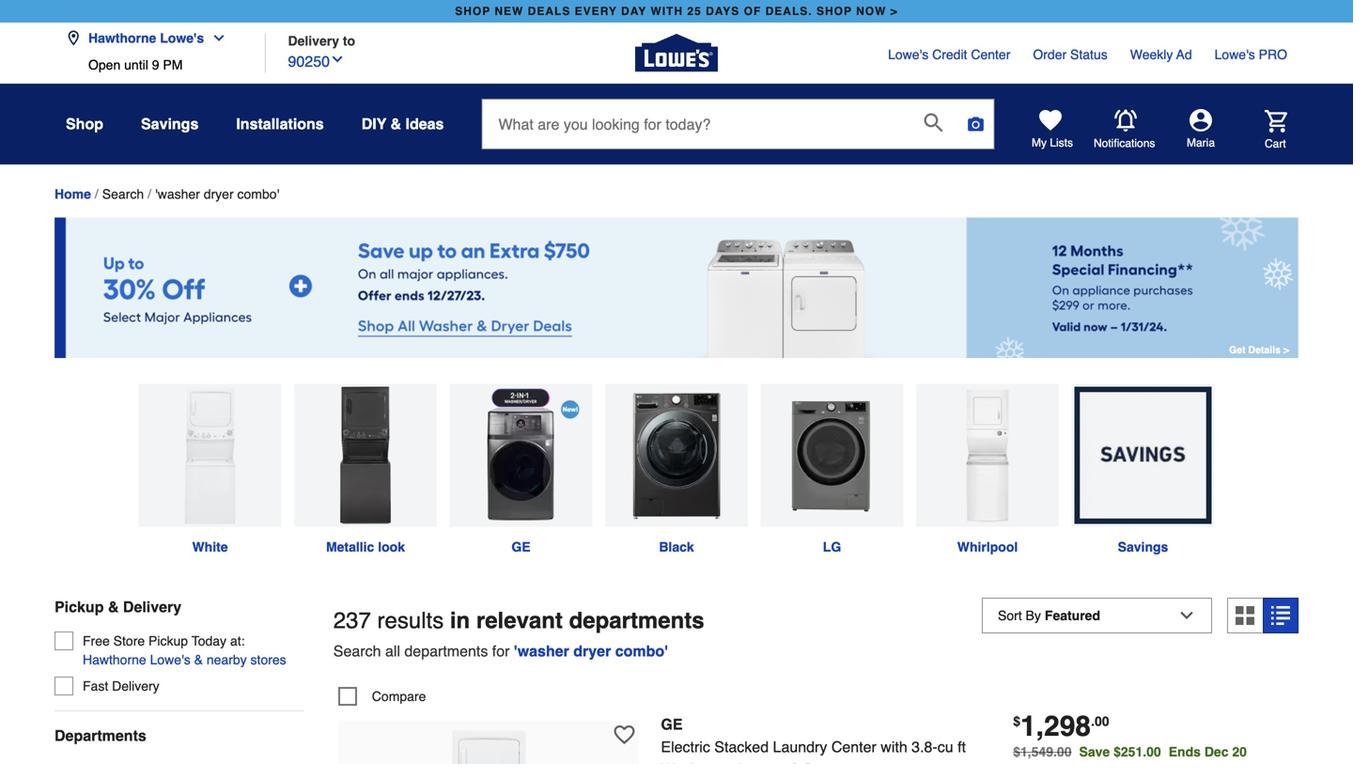 Task type: describe. For each thing, give the bounding box(es) containing it.
ge for ge electric stacked laundry center with 3.8-cu ft washer and 5.9-cu ft dryer
[[661, 716, 683, 733]]

1 ' from the left
[[514, 642, 518, 660]]

ge link
[[444, 384, 599, 557]]

savings save $251.00 element
[[1080, 744, 1255, 760]]

hawthorne lowe's & nearby stores
[[83, 653, 286, 668]]

lowe's inside hawthorne lowe's button
[[160, 31, 204, 46]]

departments element
[[55, 727, 303, 746]]

my lists link
[[1032, 109, 1074, 150]]

90250 button
[[288, 48, 345, 73]]

ideas
[[406, 115, 444, 133]]

search inside 237 results in relevant departments search all departments for ' washer dryer combo '
[[334, 642, 381, 660]]

chevron down image inside 90250 "button"
[[330, 52, 345, 67]]

with
[[651, 5, 684, 18]]

pro
[[1259, 47, 1288, 62]]

combo'
[[237, 186, 279, 202]]

dec
[[1205, 744, 1229, 760]]

deals
[[528, 5, 571, 18]]

lowe's home improvement cart image
[[1265, 110, 1288, 132]]

weekly ad link
[[1131, 45, 1193, 64]]

cart button
[[1239, 110, 1288, 151]]

lowe's credit center link
[[889, 45, 1011, 64]]

shop new deals every day with 25 days of deals. shop now > link
[[451, 0, 902, 23]]

combo
[[616, 642, 665, 660]]

1000374215 element
[[338, 687, 426, 706]]

open until 9 pm
[[88, 57, 183, 72]]

free store pickup today at:
[[83, 634, 245, 649]]

1 horizontal spatial ft
[[958, 738, 966, 756]]

fast
[[83, 679, 108, 694]]

& for diy
[[391, 115, 402, 133]]

3.8-
[[912, 738, 938, 756]]

0 horizontal spatial ft
[[792, 761, 800, 764]]

shop new deals every day with 25 days of deals. shop now >
[[455, 5, 899, 18]]

credit
[[933, 47, 968, 62]]

pickup & delivery
[[55, 598, 182, 616]]

1 vertical spatial delivery
[[123, 598, 182, 616]]

days
[[706, 5, 740, 18]]

camera image
[[967, 115, 986, 134]]

25
[[688, 5, 702, 18]]

lg link
[[755, 384, 910, 557]]

0 horizontal spatial cu
[[772, 761, 788, 764]]

stores
[[251, 653, 286, 668]]

dryer inside 237 results in relevant departments search all departments for ' washer dryer combo '
[[574, 642, 611, 660]]

delivery to
[[288, 33, 355, 48]]

maria
[[1187, 136, 1216, 149]]

pm
[[163, 57, 183, 72]]

lowe's pro
[[1215, 47, 1288, 62]]

for
[[492, 642, 510, 660]]

.00
[[1092, 714, 1110, 729]]

shop
[[66, 115, 103, 133]]

2 shop from the left
[[817, 5, 853, 18]]

$251.00
[[1114, 744, 1162, 760]]

today
[[192, 634, 227, 649]]

all
[[385, 642, 400, 660]]

20
[[1233, 744, 1248, 760]]

90250
[[288, 53, 330, 70]]

black
[[659, 540, 694, 555]]

my lists
[[1032, 136, 1074, 149]]

metallic look link
[[288, 384, 444, 557]]

deals.
[[766, 5, 813, 18]]

237
[[334, 608, 371, 634]]

now
[[857, 5, 887, 18]]

home / search / 'washer dryer combo'
[[55, 186, 279, 202]]

whirlpool
[[958, 540, 1018, 555]]

washer dryer combo image for metallic look
[[294, 384, 437, 527]]

gallery item 0 image
[[385, 730, 592, 764]]

washer dryer combo image for black
[[605, 384, 748, 527]]

ad
[[1177, 47, 1193, 62]]

washer dryer combo element
[[155, 186, 279, 202]]

order status
[[1034, 47, 1108, 62]]

1 / from the left
[[95, 187, 99, 202]]

departments
[[55, 727, 146, 745]]

1 horizontal spatial center
[[971, 47, 1011, 62]]

every
[[575, 5, 617, 18]]

open
[[88, 57, 121, 72]]

white
[[192, 540, 228, 555]]

1 horizontal spatial savings
[[1118, 540, 1169, 555]]

$
[[1014, 714, 1021, 729]]

ends dec 20 element
[[1169, 744, 1255, 760]]

savings button
[[141, 107, 199, 141]]

list view image
[[1272, 606, 1291, 625]]

savings image
[[1072, 384, 1215, 527]]

lowe's home improvement logo image
[[636, 12, 718, 94]]

& for pickup
[[108, 598, 119, 616]]

1 horizontal spatial cu
[[938, 738, 954, 756]]

diy & ideas
[[362, 115, 444, 133]]

was price $1,549.00 element
[[1014, 740, 1080, 760]]

relevant
[[477, 608, 563, 634]]

results
[[377, 608, 444, 634]]

whirlpool link
[[910, 384, 1066, 557]]

at:
[[230, 634, 245, 649]]

metallic look
[[326, 540, 405, 555]]

stacked
[[715, 738, 769, 756]]

maria button
[[1156, 109, 1247, 150]]

hawthorne lowe's & nearby stores button
[[83, 651, 286, 669]]

0 horizontal spatial departments
[[405, 642, 488, 660]]

until
[[124, 57, 148, 72]]

order
[[1034, 47, 1067, 62]]

$1,549.00 save $251.00 ends dec 20
[[1014, 744, 1248, 760]]

search element
[[102, 186, 144, 202]]



Task type: vqa. For each thing, say whether or not it's contained in the screenshot.
the leftmost Pickup
yes



Task type: locate. For each thing, give the bounding box(es) containing it.
lowe's home improvement notification center image
[[1115, 109, 1138, 132]]

0 horizontal spatial ge
[[512, 540, 531, 555]]

1 horizontal spatial chevron down image
[[330, 52, 345, 67]]

location image
[[66, 31, 81, 46]]

hawthorne down store
[[83, 653, 146, 668]]

dryer inside home / search / 'washer dryer combo'
[[204, 186, 234, 202]]

day
[[621, 5, 647, 18]]

lowe's up pm
[[160, 31, 204, 46]]

1 vertical spatial chevron down image
[[330, 52, 345, 67]]

9
[[152, 57, 159, 72]]

$ 1,298 .00
[[1014, 710, 1110, 743]]

advertisement region
[[55, 217, 1299, 362]]

0 vertical spatial pickup
[[55, 598, 104, 616]]

0 horizontal spatial savings
[[141, 115, 199, 133]]

5 washer dryer combo image from the left
[[761, 384, 904, 527]]

weekly
[[1131, 47, 1174, 62]]

2 ' from the left
[[665, 642, 668, 660]]

weekly ad
[[1131, 47, 1193, 62]]

1 washer dryer combo image from the left
[[139, 384, 282, 527]]

1 vertical spatial savings
[[1118, 540, 1169, 555]]

grid view image
[[1236, 606, 1255, 625]]

1 vertical spatial pickup
[[149, 634, 188, 649]]

savings
[[141, 115, 199, 133], [1118, 540, 1169, 555]]

save
[[1080, 744, 1111, 760]]

ge electric stacked laundry center with 3.8-cu ft washer and 5.9-cu ft dryer
[[661, 716, 966, 764]]

0 vertical spatial ft
[[958, 738, 966, 756]]

washer dryer combo image
[[139, 384, 282, 527], [294, 384, 437, 527], [450, 384, 593, 527], [605, 384, 748, 527], [761, 384, 904, 527], [917, 384, 1060, 527]]

compare
[[372, 689, 426, 704]]

lowe's home improvement lists image
[[1040, 109, 1062, 132]]

0 vertical spatial &
[[391, 115, 402, 133]]

store
[[113, 634, 145, 649]]

1 vertical spatial departments
[[405, 642, 488, 660]]

2 vertical spatial &
[[194, 653, 203, 668]]

lg
[[823, 540, 842, 555]]

washer dryer combo image inside metallic look link
[[294, 384, 437, 527]]

actual price $1,298.00 element
[[1014, 710, 1110, 743]]

installations button
[[236, 107, 324, 141]]

center right credit
[[971, 47, 1011, 62]]

1 shop from the left
[[455, 5, 491, 18]]

1 horizontal spatial ge
[[661, 716, 683, 733]]

lowe's left credit
[[889, 47, 929, 62]]

1 horizontal spatial &
[[194, 653, 203, 668]]

1 vertical spatial dryer
[[574, 642, 611, 660]]

status
[[1071, 47, 1108, 62]]

& inside button
[[194, 653, 203, 668]]

lowe's inside "hawthorne lowe's & nearby stores" button
[[150, 653, 191, 668]]

chevron down image
[[204, 31, 227, 46], [330, 52, 345, 67]]

notifications
[[1094, 137, 1156, 150]]

1 vertical spatial hawthorne
[[83, 653, 146, 668]]

delivery up 90250
[[288, 33, 339, 48]]

0 horizontal spatial pickup
[[55, 598, 104, 616]]

washer dryer combo image for lg
[[761, 384, 904, 527]]

lowe's down the free store pickup today at:
[[150, 653, 191, 668]]

1 horizontal spatial /
[[148, 187, 151, 202]]

cu down the laundry
[[772, 761, 788, 764]]

2 / from the left
[[148, 187, 151, 202]]

lowe's credit center
[[889, 47, 1011, 62]]

2 horizontal spatial &
[[391, 115, 402, 133]]

2 washer dryer combo image from the left
[[294, 384, 437, 527]]

diy & ideas button
[[362, 107, 444, 141]]

with
[[881, 738, 908, 756]]

departments down the in
[[405, 642, 488, 660]]

lowe's left pro
[[1215, 47, 1256, 62]]

delivery up the free store pickup today at:
[[123, 598, 182, 616]]

departments up combo
[[569, 608, 705, 634]]

center inside ge electric stacked laundry center with 3.8-cu ft washer and 5.9-cu ft dryer
[[832, 738, 877, 756]]

washer
[[661, 761, 713, 764]]

lowe's inside lowe's pro link
[[1215, 47, 1256, 62]]

look
[[378, 540, 405, 555]]

0 horizontal spatial &
[[108, 598, 119, 616]]

my
[[1032, 136, 1047, 149]]

black link
[[599, 384, 755, 557]]

heart outline image
[[614, 725, 635, 745]]

0 horizontal spatial chevron down image
[[204, 31, 227, 46]]

home
[[55, 186, 91, 202]]

nearby
[[207, 653, 247, 668]]

shop button
[[66, 107, 103, 141]]

laundry
[[773, 738, 828, 756]]

4 washer dryer combo image from the left
[[605, 384, 748, 527]]

6 washer dryer combo image from the left
[[917, 384, 1060, 527]]

& down today
[[194, 653, 203, 668]]

0 vertical spatial savings
[[141, 115, 199, 133]]

hawthorne lowe's
[[88, 31, 204, 46]]

0 horizontal spatial '
[[514, 642, 518, 660]]

Search Query text field
[[483, 100, 910, 149]]

1,298
[[1021, 710, 1092, 743]]

0 horizontal spatial center
[[832, 738, 877, 756]]

1 horizontal spatial dryer
[[574, 642, 611, 660]]

diy
[[362, 115, 387, 133]]

hawthorne inside button
[[88, 31, 156, 46]]

ge
[[512, 540, 531, 555], [661, 716, 683, 733]]

washer dryer combo image inside 'black' link
[[605, 384, 748, 527]]

search image
[[925, 113, 943, 132]]

0 horizontal spatial /
[[95, 187, 99, 202]]

center up dryer in the right of the page
[[832, 738, 877, 756]]

hawthorne for hawthorne lowe's
[[88, 31, 156, 46]]

1 horizontal spatial search
[[334, 642, 381, 660]]

/ right home link
[[95, 187, 99, 202]]

cart
[[1265, 137, 1287, 150]]

0 horizontal spatial shop
[[455, 5, 491, 18]]

washer
[[518, 642, 570, 660]]

dryer
[[805, 761, 841, 764]]

1 horizontal spatial '
[[665, 642, 668, 660]]

dryer left combo' at top left
[[204, 186, 234, 202]]

>
[[891, 5, 899, 18]]

lowe's
[[160, 31, 204, 46], [889, 47, 929, 62], [1215, 47, 1256, 62], [150, 653, 191, 668]]

cu right with
[[938, 738, 954, 756]]

'
[[514, 642, 518, 660], [665, 642, 668, 660]]

savings link
[[1066, 384, 1221, 557]]

free
[[83, 634, 110, 649]]

1 vertical spatial ft
[[792, 761, 800, 764]]

1 vertical spatial center
[[832, 738, 877, 756]]

fast delivery
[[83, 679, 160, 694]]

washer dryer combo image inside the "ge" link
[[450, 384, 593, 527]]

ge up electric
[[661, 716, 683, 733]]

washer dryer combo image for whirlpool
[[917, 384, 1060, 527]]

& right diy
[[391, 115, 402, 133]]

washer dryer combo image inside lg link
[[761, 384, 904, 527]]

washer dryer combo image inside white link
[[139, 384, 282, 527]]

new
[[495, 5, 524, 18]]

$1,549.00
[[1014, 744, 1072, 760]]

ge inside ge electric stacked laundry center with 3.8-cu ft washer and 5.9-cu ft dryer
[[661, 716, 683, 733]]

& up store
[[108, 598, 119, 616]]

and
[[717, 761, 742, 764]]

washer dryer combo image for white
[[139, 384, 282, 527]]

1 horizontal spatial pickup
[[149, 634, 188, 649]]

0 horizontal spatial dryer
[[204, 186, 234, 202]]

hawthorne lowe's button
[[66, 19, 234, 57]]

electric
[[661, 738, 711, 756]]

departments
[[569, 608, 705, 634], [405, 642, 488, 660]]

in
[[450, 608, 470, 634]]

0 vertical spatial hawthorne
[[88, 31, 156, 46]]

0 vertical spatial cu
[[938, 738, 954, 756]]

search down 237 on the bottom left of page
[[334, 642, 381, 660]]

1 horizontal spatial shop
[[817, 5, 853, 18]]

home link
[[55, 186, 91, 202]]

/ right search 'element'
[[148, 187, 151, 202]]

ft right 3.8-
[[958, 738, 966, 756]]

1 vertical spatial search
[[334, 642, 381, 660]]

1 vertical spatial &
[[108, 598, 119, 616]]

pickup up free
[[55, 598, 104, 616]]

pickup up "hawthorne lowe's & nearby stores" button
[[149, 634, 188, 649]]

0 horizontal spatial search
[[102, 186, 144, 202]]

ft down the laundry
[[792, 761, 800, 764]]

hawthorne for hawthorne lowe's & nearby stores
[[83, 653, 146, 668]]

dryer left combo
[[574, 642, 611, 660]]

washer dryer combo image inside whirlpool link
[[917, 384, 1060, 527]]

0 vertical spatial departments
[[569, 608, 705, 634]]

cu
[[938, 738, 954, 756], [772, 761, 788, 764]]

search right home
[[102, 186, 144, 202]]

center
[[971, 47, 1011, 62], [832, 738, 877, 756]]

1 vertical spatial ge
[[661, 716, 683, 733]]

0 vertical spatial ge
[[512, 540, 531, 555]]

order status link
[[1034, 45, 1108, 64]]

5.9-
[[746, 761, 772, 764]]

3 washer dryer combo image from the left
[[450, 384, 593, 527]]

0 vertical spatial chevron down image
[[204, 31, 227, 46]]

hawthorne up open until 9 pm
[[88, 31, 156, 46]]

hawthorne inside button
[[83, 653, 146, 668]]

white link
[[132, 384, 288, 557]]

lowe's pro link
[[1215, 45, 1288, 64]]

metallic
[[326, 540, 374, 555]]

savings down savings image
[[1118, 540, 1169, 555]]

& inside button
[[391, 115, 402, 133]]

0 vertical spatial center
[[971, 47, 1011, 62]]

savings down pm
[[141, 115, 199, 133]]

lowe's inside lowe's credit center link
[[889, 47, 929, 62]]

0 vertical spatial search
[[102, 186, 144, 202]]

to
[[343, 33, 355, 48]]

washer dryer combo image for ge
[[450, 384, 593, 527]]

2 vertical spatial delivery
[[112, 679, 160, 694]]

'washer
[[155, 186, 200, 202]]

pickup
[[55, 598, 104, 616], [149, 634, 188, 649]]

shop left now
[[817, 5, 853, 18]]

1 vertical spatial cu
[[772, 761, 788, 764]]

None search field
[[482, 99, 995, 167]]

0 vertical spatial dryer
[[204, 186, 234, 202]]

search inside home / search / 'washer dryer combo'
[[102, 186, 144, 202]]

delivery right "fast"
[[112, 679, 160, 694]]

shop left new
[[455, 5, 491, 18]]

0 vertical spatial delivery
[[288, 33, 339, 48]]

ge for ge
[[512, 540, 531, 555]]

installations
[[236, 115, 324, 133]]

ge up relevant
[[512, 540, 531, 555]]

1 horizontal spatial departments
[[569, 608, 705, 634]]

/
[[95, 187, 99, 202], [148, 187, 151, 202]]

lists
[[1050, 136, 1074, 149]]



